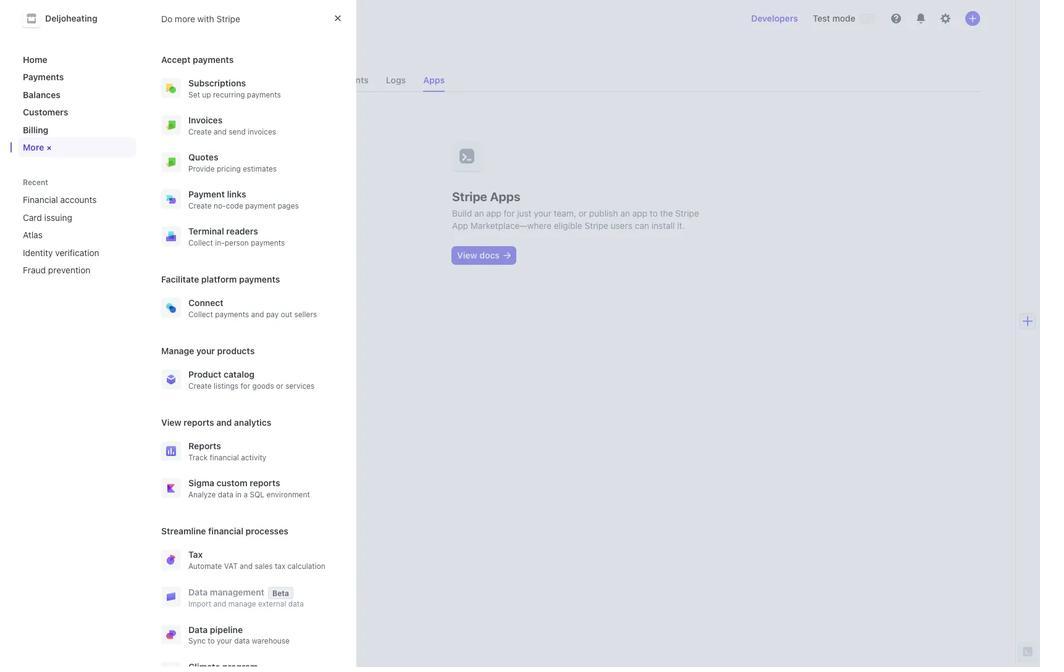 Task type: locate. For each thing, give the bounding box(es) containing it.
and left analytics
[[216, 418, 232, 428]]

data
[[188, 588, 208, 598], [188, 625, 208, 635]]

view
[[457, 251, 477, 261], [161, 418, 181, 428]]

stripe apps build an app for just your team, or publish an app to the stripe app marketplace—where eligible stripe users can install it.
[[452, 189, 699, 231]]

or right goods
[[276, 382, 283, 390]]

an
[[474, 209, 484, 219], [621, 209, 630, 219]]

apps
[[423, 75, 445, 85], [490, 189, 521, 204]]

2 vertical spatial create
[[188, 382, 212, 390]]

apps up just
[[490, 189, 521, 204]]

and right "vat"
[[240, 562, 253, 571]]

payments down the connect
[[215, 310, 249, 319]]

pay
[[266, 310, 279, 319]]

product catalog create listings for goods or services
[[188, 370, 315, 390]]

create down payment
[[188, 201, 212, 210]]

accept payments
[[161, 55, 234, 65]]

developers up the subscriptions
[[171, 47, 262, 67]]

0 horizontal spatial developers
[[171, 47, 262, 67]]

more
[[175, 13, 195, 24]]

just
[[517, 209, 532, 219]]

2 vertical spatial data
[[234, 637, 250, 646]]

2 horizontal spatial data
[[288, 600, 304, 609]]

docs
[[480, 251, 500, 261]]

tab
[[280, 69, 324, 91]]

collect inside connect collect payments and pay out sellers
[[188, 310, 213, 319]]

provide
[[188, 164, 215, 173]]

notifications image
[[916, 14, 926, 23]]

0 vertical spatial apps
[[423, 75, 445, 85]]

data up sync
[[188, 625, 208, 635]]

subscriptions
[[188, 78, 246, 88]]

accounts
[[60, 195, 97, 205]]

card
[[23, 213, 42, 223]]

0 horizontal spatial reports
[[184, 418, 214, 428]]

or
[[579, 209, 587, 219], [276, 382, 283, 390]]

payment links create no-code payment pages
[[188, 189, 299, 210]]

financial up "vat"
[[208, 527, 243, 537]]

app up marketplace—where on the top
[[486, 209, 502, 219]]

2 horizontal spatial your
[[534, 209, 552, 219]]

invoices create and send invoices
[[188, 115, 276, 136]]

0 vertical spatial data
[[218, 491, 233, 499]]

events link
[[336, 72, 374, 89]]

apps right 'logs'
[[423, 75, 445, 85]]

customers
[[23, 107, 68, 117]]

listings
[[214, 382, 239, 390]]

+
[[44, 143, 55, 154]]

financial
[[210, 453, 239, 462], [208, 527, 243, 537]]

1 horizontal spatial your
[[217, 637, 232, 646]]

1 horizontal spatial reports
[[250, 479, 280, 489]]

your
[[534, 209, 552, 219], [196, 346, 215, 356], [217, 637, 232, 646]]

create down "product"
[[188, 382, 212, 390]]

0 horizontal spatial your
[[196, 346, 215, 356]]

with
[[198, 13, 214, 24]]

pipeline
[[210, 625, 243, 635]]

create for payment links
[[188, 201, 212, 210]]

eligible
[[554, 221, 582, 231]]

payments inside subscriptions set up recurring payments
[[247, 90, 281, 99]]

and inside invoices create and send invoices
[[214, 127, 227, 136]]

apps inside "link"
[[423, 75, 445, 85]]

1 vertical spatial data
[[188, 625, 208, 635]]

0 horizontal spatial app
[[486, 209, 502, 219]]

view reports and analytics element
[[156, 436, 347, 505]]

logs link
[[381, 72, 411, 89]]

developers left test
[[751, 13, 798, 23]]

to right sync
[[208, 637, 215, 646]]

0 vertical spatial data
[[188, 588, 208, 598]]

collect down terminal
[[188, 238, 213, 247]]

processes
[[246, 527, 288, 537]]

2 collect from the top
[[188, 310, 213, 319]]

data down the beta
[[288, 600, 304, 609]]

balances
[[23, 90, 61, 100]]

fraud
[[23, 265, 46, 276]]

for down catalog
[[241, 382, 250, 390]]

0 vertical spatial create
[[188, 127, 212, 136]]

data inside sigma custom reports analyze data in a sql environment
[[218, 491, 233, 499]]

or inside stripe apps build an app for just your team, or publish an app to the stripe app marketplace—where eligible stripe users can install it.
[[579, 209, 587, 219]]

test
[[813, 13, 830, 23]]

app up can
[[633, 209, 648, 219]]

to left the
[[650, 209, 658, 219]]

financial accounts
[[23, 195, 97, 205]]

data inside data pipeline sync to your data warehouse
[[188, 625, 208, 635]]

tax
[[188, 550, 203, 560]]

vat
[[224, 562, 238, 571]]

for up marketplace—where on the top
[[504, 209, 515, 219]]

your right just
[[534, 209, 552, 219]]

for inside stripe apps build an app for just your team, or publish an app to the stripe app marketplace—where eligible stripe users can install it.
[[504, 209, 515, 219]]

to inside stripe apps build an app for just your team, or publish an app to the stripe app marketplace—where eligible stripe users can install it.
[[650, 209, 658, 219]]

goods
[[252, 382, 274, 390]]

create inside product catalog create listings for goods or services
[[188, 382, 212, 390]]

payments down readers
[[251, 238, 285, 247]]

1 vertical spatial data
[[288, 600, 304, 609]]

2 vertical spatial your
[[217, 637, 232, 646]]

1 vertical spatial create
[[188, 201, 212, 210]]

1 horizontal spatial developers
[[751, 13, 798, 23]]

reports
[[184, 418, 214, 428], [250, 479, 280, 489]]

1 horizontal spatial or
[[579, 209, 587, 219]]

billing
[[23, 125, 48, 135]]

for inside product catalog create listings for goods or services
[[241, 382, 250, 390]]

data up import
[[188, 588, 208, 598]]

tab list
[[166, 69, 980, 92]]

1 vertical spatial for
[[241, 382, 250, 390]]

1 app from the left
[[486, 209, 502, 219]]

0 horizontal spatial to
[[208, 637, 215, 646]]

1 data from the top
[[188, 588, 208, 598]]

stripe up the it.
[[676, 209, 699, 219]]

1 horizontal spatial data
[[234, 637, 250, 646]]

platform
[[201, 275, 237, 285]]

set
[[188, 90, 200, 99]]

an up the users
[[621, 209, 630, 219]]

in
[[235, 491, 242, 499]]

payment
[[188, 189, 225, 200]]

1 vertical spatial or
[[276, 382, 283, 390]]

more
[[23, 142, 44, 153]]

1 horizontal spatial apps
[[490, 189, 521, 204]]

facilitate platform payments
[[161, 275, 280, 285]]

accept payments element
[[156, 72, 347, 253]]

create down invoices
[[188, 127, 212, 136]]

1 vertical spatial to
[[208, 637, 215, 646]]

1 horizontal spatial an
[[621, 209, 630, 219]]

facilitate
[[161, 275, 199, 285]]

create for product catalog
[[188, 382, 212, 390]]

out
[[281, 310, 292, 319]]

create
[[188, 127, 212, 136], [188, 201, 212, 210], [188, 382, 212, 390]]

apps inside stripe apps build an app for just your team, or publish an app to the stripe app marketplace—where eligible stripe users can install it.
[[490, 189, 521, 204]]

issuing
[[44, 213, 72, 223]]

financial down reports
[[210, 453, 239, 462]]

1 horizontal spatial to
[[650, 209, 658, 219]]

0 vertical spatial view
[[457, 251, 477, 261]]

or right the team,
[[579, 209, 587, 219]]

recent element
[[11, 190, 146, 280]]

1 an from the left
[[474, 209, 484, 219]]

collect inside terminal readers collect in-person payments
[[188, 238, 213, 247]]

to
[[650, 209, 658, 219], [208, 637, 215, 646]]

0 horizontal spatial view
[[161, 418, 181, 428]]

code
[[226, 201, 243, 210]]

sellers
[[294, 310, 317, 319]]

sql
[[250, 491, 265, 499]]

fraud prevention
[[23, 265, 90, 276]]

and left "send"
[[214, 127, 227, 136]]

payments inside connect collect payments and pay out sellers
[[215, 310, 249, 319]]

data left in
[[218, 491, 233, 499]]

0 vertical spatial financial
[[210, 453, 239, 462]]

home link
[[18, 49, 137, 70]]

quotes provide pricing estimates
[[188, 152, 277, 173]]

1 vertical spatial apps
[[490, 189, 521, 204]]

team,
[[554, 209, 576, 219]]

person
[[225, 238, 249, 247]]

1 collect from the top
[[188, 238, 213, 247]]

payments
[[193, 55, 234, 65], [247, 90, 281, 99], [251, 238, 285, 247], [239, 275, 280, 285], [215, 310, 249, 319]]

an right build on the top of the page
[[474, 209, 484, 219]]

your down pipeline
[[217, 637, 232, 646]]

1 vertical spatial financial
[[208, 527, 243, 537]]

data down pipeline
[[234, 637, 250, 646]]

payments down "keys"
[[247, 90, 281, 99]]

0 vertical spatial collect
[[188, 238, 213, 247]]

reports up sql
[[250, 479, 280, 489]]

0 vertical spatial for
[[504, 209, 515, 219]]

3 create from the top
[[188, 382, 212, 390]]

0 horizontal spatial or
[[276, 382, 283, 390]]

invoices
[[188, 115, 223, 125]]

create inside payment links create no-code payment pages
[[188, 201, 212, 210]]

1 horizontal spatial for
[[504, 209, 515, 219]]

1 vertical spatial view
[[161, 418, 181, 428]]

2 create from the top
[[188, 201, 212, 210]]

0 horizontal spatial for
[[241, 382, 250, 390]]

keys
[[244, 75, 263, 85]]

1 vertical spatial your
[[196, 346, 215, 356]]

your up "product"
[[196, 346, 215, 356]]

manage
[[229, 600, 256, 609]]

financial accounts link
[[18, 190, 119, 210]]

0 horizontal spatial apps
[[423, 75, 445, 85]]

view for view reports and analytics
[[161, 418, 181, 428]]

1 vertical spatial collect
[[188, 310, 213, 319]]

view docs link
[[452, 247, 516, 264]]

stripe up build on the top of the page
[[452, 189, 487, 204]]

sales
[[255, 562, 273, 571]]

1 vertical spatial reports
[[250, 479, 280, 489]]

1 horizontal spatial app
[[633, 209, 648, 219]]

0 vertical spatial or
[[579, 209, 587, 219]]

0 horizontal spatial an
[[474, 209, 484, 219]]

stripe
[[217, 13, 240, 24], [452, 189, 487, 204], [676, 209, 699, 219], [585, 221, 609, 231]]

and left "pay"
[[251, 310, 264, 319]]

payments up connect collect payments and pay out sellers
[[239, 275, 280, 285]]

1 create from the top
[[188, 127, 212, 136]]

close menu image
[[334, 14, 342, 22]]

1 horizontal spatial view
[[457, 251, 477, 261]]

0 vertical spatial to
[[650, 209, 658, 219]]

0 vertical spatial developers
[[751, 13, 798, 23]]

and inside connect collect payments and pay out sellers
[[251, 310, 264, 319]]

recent navigation links element
[[11, 177, 146, 280]]

streamline financial processes
[[161, 527, 288, 537]]

collect
[[188, 238, 213, 247], [188, 310, 213, 319]]

data for manage
[[288, 600, 304, 609]]

collect down the connect
[[188, 310, 213, 319]]

financial
[[23, 195, 58, 205]]

0 vertical spatial your
[[534, 209, 552, 219]]

data inside data pipeline sync to your data warehouse
[[234, 637, 250, 646]]

reports up reports
[[184, 418, 214, 428]]

payments inside terminal readers collect in-person payments
[[251, 238, 285, 247]]

0 vertical spatial reports
[[184, 418, 214, 428]]

2 data from the top
[[188, 625, 208, 635]]

0 horizontal spatial data
[[218, 491, 233, 499]]

external
[[258, 600, 286, 609]]



Task type: vqa. For each thing, say whether or not it's contained in the screenshot.
person
yes



Task type: describe. For each thing, give the bounding box(es) containing it.
events
[[341, 75, 369, 85]]

up
[[202, 90, 211, 99]]

atlas link
[[18, 225, 119, 245]]

management
[[210, 588, 264, 598]]

tax automate vat and sales tax calculation
[[188, 550, 325, 571]]

your inside data pipeline sync to your data warehouse
[[217, 637, 232, 646]]

view reports and analytics
[[161, 418, 271, 428]]

2 app from the left
[[633, 209, 648, 219]]

the
[[660, 209, 673, 219]]

payment
[[245, 201, 276, 210]]

warehouse
[[252, 637, 290, 646]]

manage
[[161, 346, 194, 356]]

users
[[611, 221, 633, 231]]

send
[[229, 127, 246, 136]]

data for reports
[[218, 491, 233, 499]]

analyze
[[188, 491, 216, 499]]

2 an from the left
[[621, 209, 630, 219]]

apps link
[[418, 72, 450, 89]]

core navigation links element
[[18, 49, 137, 158]]

connect
[[188, 298, 224, 308]]

identity
[[23, 248, 53, 258]]

payments
[[23, 72, 64, 82]]

import and manage external data
[[188, 600, 304, 609]]

mode
[[833, 13, 856, 23]]

reports track financial activity
[[188, 441, 266, 462]]

streamline
[[161, 527, 206, 537]]

home
[[23, 54, 47, 65]]

can
[[635, 221, 649, 231]]

your inside stripe apps build an app for just your team, or publish an app to the stripe app marketplace—where eligible stripe users can install it.
[[534, 209, 552, 219]]

no-
[[214, 201, 226, 210]]

activity
[[241, 453, 266, 462]]

financial inside reports track financial activity
[[210, 453, 239, 462]]

quotes
[[188, 152, 218, 162]]

card issuing link
[[18, 208, 119, 228]]

deljoheating
[[45, 13, 97, 23]]

automate
[[188, 562, 222, 571]]

build
[[452, 209, 472, 219]]

terminal readers collect in-person payments
[[188, 226, 285, 247]]

view for view docs
[[457, 251, 477, 261]]

verification
[[55, 248, 99, 258]]

install
[[652, 221, 675, 231]]

estimates
[[243, 164, 277, 173]]

accept
[[161, 55, 191, 65]]

api keys
[[227, 75, 263, 85]]

app
[[452, 221, 468, 231]]

identity verification
[[23, 248, 99, 258]]

it.
[[677, 221, 685, 231]]

customers link
[[18, 102, 137, 122]]

data management
[[188, 588, 264, 598]]

logs
[[386, 75, 406, 85]]

a
[[244, 491, 248, 499]]

payments link
[[18, 67, 137, 87]]

readers
[[226, 226, 258, 237]]

environment
[[267, 491, 310, 499]]

publish
[[589, 209, 618, 219]]

invoices
[[248, 127, 276, 136]]

beta
[[272, 589, 289, 598]]

connect collect payments and pay out sellers
[[188, 298, 317, 319]]

pages
[[278, 201, 299, 210]]

import
[[188, 600, 211, 609]]

or inside product catalog create listings for goods or services
[[276, 382, 283, 390]]

developers link
[[746, 9, 803, 28]]

data for data management
[[188, 588, 208, 598]]

more +
[[23, 142, 55, 154]]

marketplace—where
[[471, 221, 552, 231]]

products
[[217, 346, 255, 356]]

do more with stripe
[[161, 13, 240, 24]]

api keys link
[[222, 72, 268, 89]]

to inside data pipeline sync to your data warehouse
[[208, 637, 215, 646]]

recent
[[23, 178, 48, 187]]

payments up the subscriptions
[[193, 55, 234, 65]]

reports
[[188, 441, 221, 452]]

1 vertical spatial developers
[[171, 47, 262, 67]]

subscriptions set up recurring payments
[[188, 78, 281, 99]]

overview
[[171, 75, 210, 85]]

streamline financial processes element
[[156, 544, 347, 668]]

tab list containing overview
[[166, 69, 980, 92]]

atlas
[[23, 230, 43, 240]]

deljoheating button
[[23, 10, 110, 27]]

view docs
[[457, 251, 500, 261]]

search
[[183, 13, 212, 23]]

tax
[[275, 562, 286, 571]]

and inside tax automate vat and sales tax calculation
[[240, 562, 253, 571]]

create inside invoices create and send invoices
[[188, 127, 212, 136]]

track
[[188, 453, 208, 462]]

Search search field
[[164, 7, 512, 30]]

identity verification link
[[18, 243, 119, 263]]

manage your products
[[161, 346, 255, 356]]

test mode
[[813, 13, 856, 23]]

do
[[161, 13, 172, 24]]

and down data management
[[213, 600, 226, 609]]

stripe down publish
[[585, 221, 609, 231]]

terminal
[[188, 226, 224, 237]]

reports inside sigma custom reports analyze data in a sql environment
[[250, 479, 280, 489]]

stripe right with
[[217, 13, 240, 24]]

catalog
[[224, 370, 255, 380]]

data pipeline sync to your data warehouse
[[188, 625, 290, 646]]

data for data pipeline sync to your data warehouse
[[188, 625, 208, 635]]

services
[[286, 382, 315, 390]]



